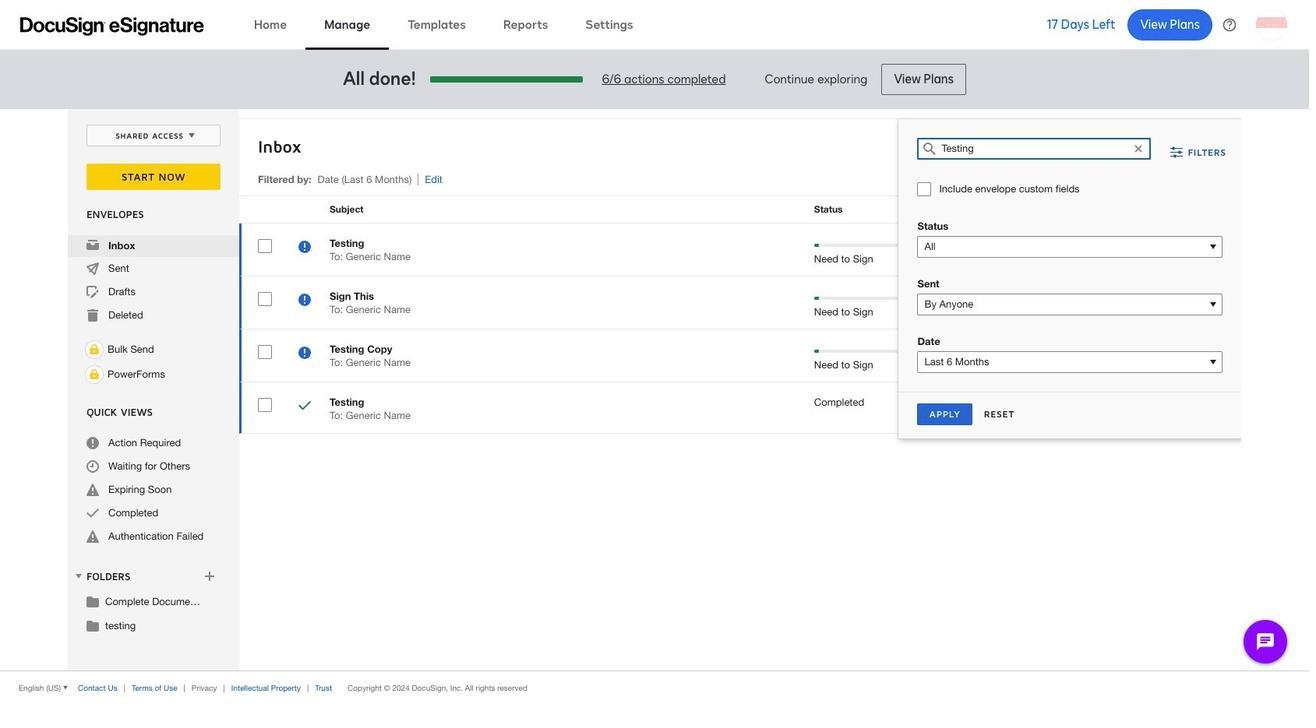 Task type: describe. For each thing, give the bounding box(es) containing it.
completed image
[[299, 400, 311, 415]]

2 lock image from the top
[[85, 366, 104, 384]]

trash image
[[87, 309, 99, 322]]

1 need to sign image from the top
[[299, 241, 311, 256]]

secondary navigation region
[[68, 109, 1245, 671]]

your uploaded profile image image
[[1256, 9, 1288, 40]]

docusign esignature image
[[20, 17, 204, 35]]

1 lock image from the top
[[85, 341, 104, 359]]

3 need to sign image from the top
[[299, 347, 311, 362]]

inbox image
[[87, 239, 99, 252]]

1 alert image from the top
[[87, 484, 99, 496]]

completed image
[[87, 507, 99, 520]]

sent image
[[87, 263, 99, 275]]



Task type: vqa. For each thing, say whether or not it's contained in the screenshot.
Search My Templates text box
no



Task type: locate. For each thing, give the bounding box(es) containing it.
draft image
[[87, 286, 99, 299]]

alert image down completed icon
[[87, 531, 99, 543]]

need to sign image
[[299, 241, 311, 256], [299, 294, 311, 309], [299, 347, 311, 362]]

2 alert image from the top
[[87, 531, 99, 543]]

alert image
[[87, 484, 99, 496], [87, 531, 99, 543]]

alert image down clock image
[[87, 484, 99, 496]]

Search Inbox and Folders text field
[[942, 139, 1127, 159]]

1 folder image from the top
[[87, 595, 99, 608]]

action required image
[[87, 437, 99, 450]]

1 vertical spatial alert image
[[87, 531, 99, 543]]

1 vertical spatial need to sign image
[[299, 294, 311, 309]]

lock image
[[85, 341, 104, 359], [85, 366, 104, 384]]

0 vertical spatial alert image
[[87, 484, 99, 496]]

1 vertical spatial lock image
[[85, 366, 104, 384]]

0 vertical spatial need to sign image
[[299, 241, 311, 256]]

2 need to sign image from the top
[[299, 294, 311, 309]]

0 vertical spatial folder image
[[87, 595, 99, 608]]

2 vertical spatial need to sign image
[[299, 347, 311, 362]]

1 vertical spatial folder image
[[87, 620, 99, 632]]

clock image
[[87, 461, 99, 473]]

view folders image
[[72, 570, 85, 583]]

0 vertical spatial lock image
[[85, 341, 104, 359]]

2 folder image from the top
[[87, 620, 99, 632]]

more info region
[[0, 671, 1309, 705]]

folder image
[[87, 595, 99, 608], [87, 620, 99, 632]]



